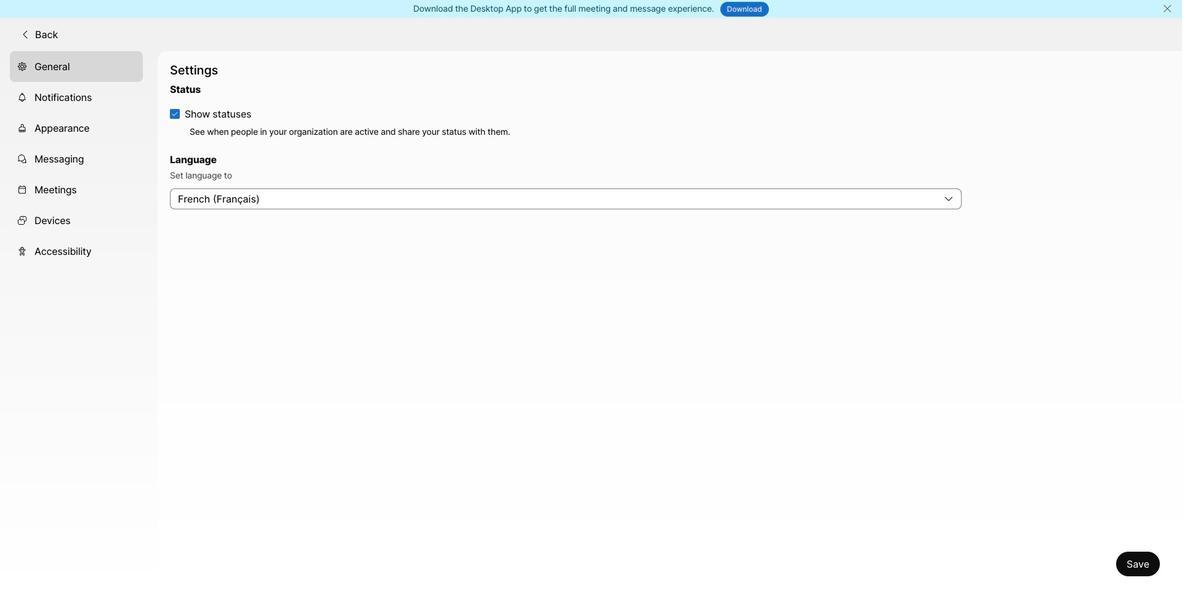 Task type: locate. For each thing, give the bounding box(es) containing it.
accessibility tab
[[10, 236, 143, 267]]

notifications tab
[[10, 82, 143, 113]]

cancel_16 image
[[1163, 4, 1173, 14]]

general tab
[[10, 51, 143, 82]]

settings navigation
[[0, 51, 158, 596]]



Task type: vqa. For each thing, say whether or not it's contained in the screenshot.
General tab
yes



Task type: describe. For each thing, give the bounding box(es) containing it.
devices tab
[[10, 205, 143, 236]]

meetings tab
[[10, 174, 143, 205]]

appearance tab
[[10, 113, 143, 143]]

messaging tab
[[10, 143, 143, 174]]



